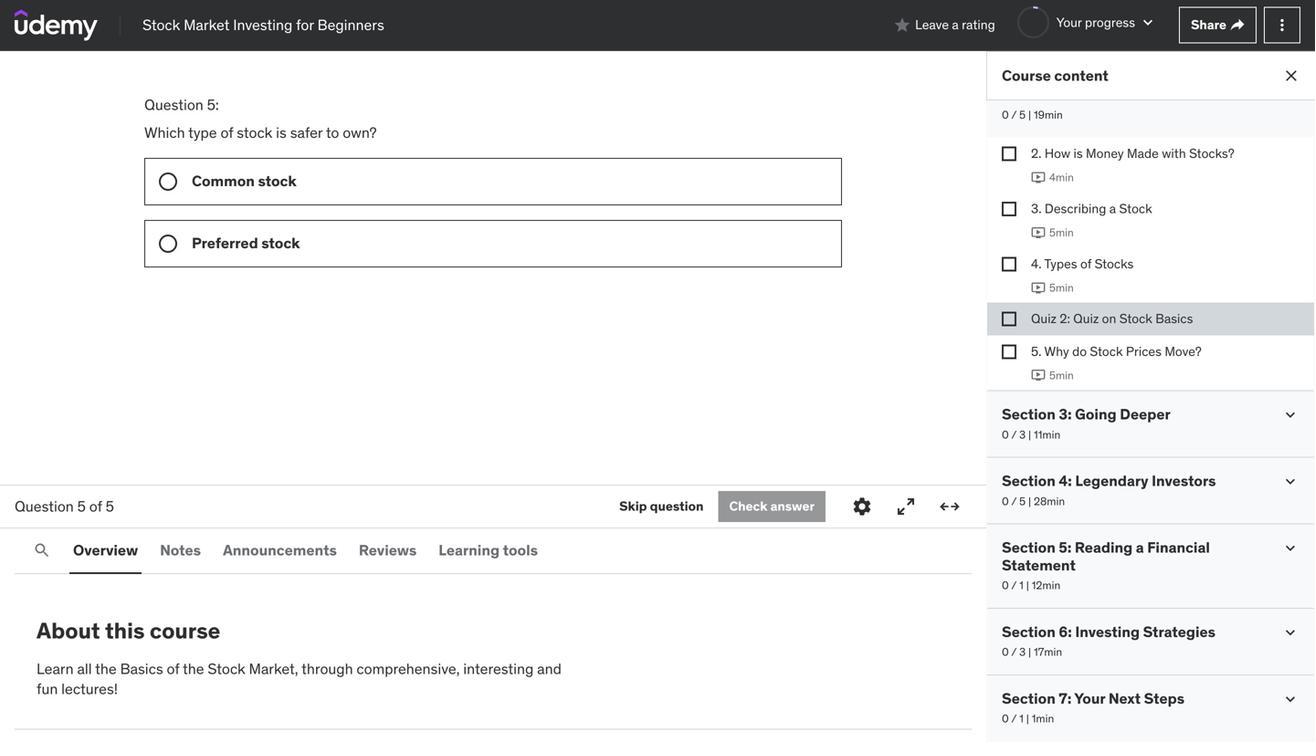 Task type: vqa. For each thing, say whether or not it's contained in the screenshot.


Task type: locate. For each thing, give the bounding box(es) containing it.
1 vertical spatial basics
[[1156, 311, 1193, 327]]

interesting
[[463, 660, 534, 678]]

section up 12min
[[1002, 538, 1056, 557]]

beginners
[[317, 15, 384, 34]]

0 horizontal spatial quiz
[[1031, 311, 1057, 327]]

1 1 from the top
[[1019, 579, 1024, 593]]

stock for common
[[258, 172, 297, 190]]

stocks?
[[1189, 145, 1235, 162]]

0 left 19min
[[1002, 108, 1009, 122]]

basics inside section 2: stock basics 0 / 5 | 19min
[[1119, 85, 1165, 104]]

| left 19min
[[1028, 108, 1031, 122]]

section 3: going deeper 0 / 3 | 11min
[[1002, 405, 1171, 442]]

0 vertical spatial 5:
[[207, 95, 219, 114]]

investing for for
[[233, 15, 293, 34]]

is inside the question 5: which type of stock is safer to own?
[[276, 123, 287, 142]]

section 4: legendary investors 0 / 5 | 28min
[[1002, 472, 1216, 509]]

search image
[[33, 542, 51, 560]]

play how is money made with stocks? image
[[1031, 170, 1046, 185]]

5: inside section 5: reading a financial statement 0 / 1 | 12min
[[1059, 538, 1072, 557]]

of down 'course'
[[167, 660, 179, 678]]

your
[[1056, 14, 1082, 30], [1074, 689, 1105, 708]]

small image for section 3: going deeper
[[1281, 406, 1300, 424]]

5
[[1019, 108, 1026, 122], [1019, 494, 1026, 509], [77, 497, 86, 516], [106, 497, 114, 516]]

0 vertical spatial stock
[[237, 123, 272, 142]]

/ inside the 'section 3: going deeper 0 / 3 | 11min'
[[1011, 428, 1017, 442]]

is left safer
[[276, 123, 287, 142]]

of right type at the top left
[[221, 123, 233, 142]]

| left 1min
[[1026, 712, 1029, 726]]

4min
[[1049, 170, 1074, 185]]

and
[[537, 660, 562, 678]]

stocks
[[1095, 256, 1134, 272]]

small image
[[1139, 13, 1157, 32], [1281, 86, 1300, 105], [1281, 406, 1300, 424], [1281, 690, 1300, 709]]

of inside learn all the basics of the stock market, through comprehensive, interesting and fun lectures!
[[167, 660, 179, 678]]

xsmall image left 2.
[[1002, 147, 1016, 161]]

section down course
[[1002, 85, 1056, 104]]

investing left for
[[233, 15, 293, 34]]

2 section from the top
[[1002, 405, 1056, 424]]

about
[[37, 617, 100, 645]]

investing inside section 6: investing strategies 0 / 3 | 17min
[[1075, 623, 1140, 641]]

the
[[95, 660, 117, 678], [183, 660, 204, 678]]

1 vertical spatial a
[[1109, 200, 1116, 217]]

stock inside section 2: stock basics 0 / 5 | 19min
[[1075, 85, 1116, 104]]

section inside the 'section 3: going deeper 0 / 3 | 11min'
[[1002, 405, 1056, 424]]

1 left 12min
[[1019, 579, 1024, 593]]

1 the from the left
[[95, 660, 117, 678]]

0 horizontal spatial the
[[95, 660, 117, 678]]

quiz down the play types of stocks image
[[1031, 311, 1057, 327]]

question
[[650, 498, 704, 515]]

1 horizontal spatial 5:
[[1059, 538, 1072, 557]]

stock right preferred
[[261, 234, 300, 252]]

0
[[1002, 108, 1009, 122], [1002, 428, 1009, 442], [1002, 494, 1009, 509], [1002, 579, 1009, 593], [1002, 645, 1009, 659], [1002, 712, 1009, 726]]

section 5: reading a financial statement 0 / 1 | 12min
[[1002, 538, 1210, 593]]

2: inside section 2: stock basics 0 / 5 | 19min
[[1059, 85, 1072, 104]]

2 vertical spatial basics
[[120, 660, 163, 678]]

19min
[[1034, 108, 1063, 122]]

of right types
[[1080, 256, 1092, 272]]

0 vertical spatial is
[[276, 123, 287, 142]]

your progress
[[1056, 14, 1135, 30]]

5min for why
[[1049, 368, 1074, 383]]

0 left the 28min
[[1002, 494, 1009, 509]]

1 section from the top
[[1002, 85, 1056, 104]]

quiz left on
[[1073, 311, 1099, 327]]

0 vertical spatial 1
[[1019, 579, 1024, 593]]

/ inside section 2: stock basics 0 / 5 | 19min
[[1011, 108, 1017, 122]]

0 vertical spatial 3
[[1019, 428, 1026, 442]]

17min
[[1034, 645, 1062, 659]]

/ down statement
[[1011, 579, 1017, 593]]

of inside sidebar element
[[1080, 256, 1092, 272]]

a left the rating
[[952, 17, 959, 33]]

market
[[184, 15, 230, 34]]

5min right play why do stock prices move? icon
[[1049, 368, 1074, 383]]

question up which
[[144, 95, 203, 114]]

section inside section 6: investing strategies 0 / 3 | 17min
[[1002, 623, 1056, 641]]

0 vertical spatial 2:
[[1059, 85, 1072, 104]]

2: down 'course content'
[[1059, 85, 1072, 104]]

1 horizontal spatial a
[[1109, 200, 1116, 217]]

overview
[[73, 541, 138, 560]]

investing
[[233, 15, 293, 34], [1075, 623, 1140, 641]]

0 vertical spatial question
[[144, 95, 203, 114]]

1 3 from the top
[[1019, 428, 1026, 442]]

1 0 from the top
[[1002, 108, 1009, 122]]

3 left 17min
[[1019, 645, 1026, 659]]

small image inside your progress dropdown button
[[1139, 13, 1157, 32]]

quiz
[[1031, 311, 1057, 327], [1073, 311, 1099, 327]]

0 left the 11min
[[1002, 428, 1009, 442]]

2: up why at the top right of the page
[[1060, 311, 1070, 327]]

0 inside 'section 4: legendary investors 0 / 5 | 28min'
[[1002, 494, 1009, 509]]

skip question button
[[619, 491, 704, 522]]

course content
[[1002, 66, 1109, 85]]

28min
[[1034, 494, 1065, 509]]

2 / from the top
[[1011, 428, 1017, 442]]

2 1 from the top
[[1019, 712, 1024, 726]]

5: up type at the top left
[[207, 95, 219, 114]]

4:
[[1059, 472, 1072, 491]]

1 horizontal spatial is
[[1074, 145, 1083, 162]]

1 vertical spatial 3
[[1019, 645, 1026, 659]]

share button
[[1179, 7, 1257, 43]]

1 horizontal spatial quiz
[[1073, 311, 1099, 327]]

0 inside section 6: investing strategies 0 / 3 | 17min
[[1002, 645, 1009, 659]]

small image for section 6: investing strategies
[[1281, 624, 1300, 642]]

3 / from the top
[[1011, 494, 1017, 509]]

2. how is money made with stocks?
[[1031, 145, 1235, 162]]

basics
[[1119, 85, 1165, 104], [1156, 311, 1193, 327], [120, 660, 163, 678]]

section inside section 5: reading a financial statement 0 / 1 | 12min
[[1002, 538, 1056, 557]]

stock down content
[[1075, 85, 1116, 104]]

| left the 28min
[[1028, 494, 1031, 509]]

basics down about this course
[[120, 660, 163, 678]]

0 vertical spatial basics
[[1119, 85, 1165, 104]]

1 vertical spatial 1
[[1019, 712, 1024, 726]]

1 vertical spatial stock
[[258, 172, 297, 190]]

your inside dropdown button
[[1056, 14, 1082, 30]]

5min for describing
[[1049, 226, 1074, 240]]

3 section from the top
[[1002, 472, 1056, 491]]

| inside 'section 4: legendary investors 0 / 5 | 28min'
[[1028, 494, 1031, 509]]

5 section from the top
[[1002, 623, 1056, 641]]

0 for section 3: going deeper
[[1002, 428, 1009, 442]]

the down 'course'
[[183, 660, 204, 678]]

| left the 11min
[[1028, 428, 1031, 442]]

why
[[1044, 343, 1069, 360]]

/
[[1011, 108, 1017, 122], [1011, 428, 1017, 442], [1011, 494, 1017, 509], [1011, 579, 1017, 593], [1011, 645, 1017, 659], [1011, 712, 1017, 726]]

5: inside the question 5: which type of stock is safer to own?
[[207, 95, 219, 114]]

do
[[1072, 343, 1087, 360]]

next
[[1109, 689, 1141, 708]]

xsmall image for 2. how is money made with stocks?
[[1002, 147, 1016, 161]]

small image
[[893, 16, 912, 34], [1281, 473, 1300, 491], [1281, 539, 1300, 558], [1281, 624, 1300, 642]]

is right how
[[1074, 145, 1083, 162]]

stock inside the question 5: which type of stock is safer to own?
[[237, 123, 272, 142]]

/ left 19min
[[1011, 108, 1017, 122]]

lectures!
[[61, 680, 118, 699]]

settings image
[[851, 496, 873, 518]]

2 xsmall image from the top
[[1002, 202, 1016, 216]]

check answer button
[[718, 491, 826, 522]]

1 vertical spatial 2:
[[1060, 311, 1070, 327]]

1 vertical spatial 5:
[[1059, 538, 1072, 557]]

0 inside section 2: stock basics 0 / 5 | 19min
[[1002, 108, 1009, 122]]

2 3 from the top
[[1019, 645, 1026, 659]]

5:
[[207, 95, 219, 114], [1059, 538, 1072, 557]]

3 inside the 'section 3: going deeper 0 / 3 | 11min'
[[1019, 428, 1026, 442]]

question inside the question 5: which type of stock is safer to own?
[[144, 95, 203, 114]]

stock up common stock
[[237, 123, 272, 142]]

stock right do
[[1090, 343, 1123, 360]]

section up the 11min
[[1002, 405, 1056, 424]]

1 vertical spatial question
[[15, 497, 74, 516]]

the right all
[[95, 660, 117, 678]]

xsmall image
[[1230, 18, 1245, 32], [1002, 257, 1016, 271], [1002, 312, 1016, 327], [1002, 345, 1016, 359]]

section up the 28min
[[1002, 472, 1056, 491]]

basics up move?
[[1156, 311, 1193, 327]]

1 horizontal spatial investing
[[1075, 623, 1140, 641]]

notes button
[[156, 529, 205, 573]]

check
[[729, 498, 768, 515]]

| inside the 'section 3: going deeper 0 / 3 | 11min'
[[1028, 428, 1031, 442]]

share
[[1191, 17, 1227, 33]]

0 vertical spatial 5min
[[1049, 226, 1074, 240]]

0 vertical spatial investing
[[233, 15, 293, 34]]

4 0 from the top
[[1002, 579, 1009, 593]]

3:
[[1059, 405, 1072, 424]]

/ left 17min
[[1011, 645, 1017, 659]]

close course content sidebar image
[[1282, 67, 1301, 85]]

0 horizontal spatial is
[[276, 123, 287, 142]]

3
[[1019, 428, 1026, 442], [1019, 645, 1026, 659]]

stock left 'market,'
[[208, 660, 245, 678]]

section
[[1002, 85, 1056, 104], [1002, 405, 1056, 424], [1002, 472, 1056, 491], [1002, 538, 1056, 557], [1002, 623, 1056, 641], [1002, 689, 1056, 708]]

a right describing
[[1109, 200, 1116, 217]]

is
[[276, 123, 287, 142], [1074, 145, 1083, 162]]

1 horizontal spatial the
[[183, 660, 204, 678]]

5min for types
[[1049, 281, 1074, 295]]

0 down statement
[[1002, 579, 1009, 593]]

1 vertical spatial is
[[1074, 145, 1083, 162]]

/ inside section 6: investing strategies 0 / 3 | 17min
[[1011, 645, 1017, 659]]

3 left the 11min
[[1019, 428, 1026, 442]]

1 5min from the top
[[1049, 226, 1074, 240]]

learning tools button
[[435, 529, 542, 573]]

/ inside section 7: your next steps 0 / 1 | 1min
[[1011, 712, 1017, 726]]

0 inside section 7: your next steps 0 / 1 | 1min
[[1002, 712, 1009, 726]]

| inside section 2: stock basics 0 / 5 | 19min
[[1028, 108, 1031, 122]]

section inside 'section 4: legendary investors 0 / 5 | 28min'
[[1002, 472, 1056, 491]]

0 left 1min
[[1002, 712, 1009, 726]]

leave a rating
[[915, 17, 995, 33]]

xsmall image left 3.
[[1002, 202, 1016, 216]]

1 horizontal spatial question
[[144, 95, 203, 114]]

section for section 5: reading a financial statement
[[1002, 538, 1056, 557]]

stock for preferred
[[261, 234, 300, 252]]

| left 12min
[[1026, 579, 1029, 593]]

3 inside section 6: investing strategies 0 / 3 | 17min
[[1019, 645, 1026, 659]]

1 vertical spatial your
[[1074, 689, 1105, 708]]

/ inside section 5: reading a financial statement 0 / 1 | 12min
[[1011, 579, 1017, 593]]

0 horizontal spatial 5:
[[207, 95, 219, 114]]

5 0 from the top
[[1002, 645, 1009, 659]]

11min
[[1034, 428, 1061, 442]]

4 section from the top
[[1002, 538, 1056, 557]]

/ left 1min
[[1011, 712, 1017, 726]]

0 vertical spatial a
[[952, 17, 959, 33]]

5: for section
[[1059, 538, 1072, 557]]

5min
[[1049, 226, 1074, 240], [1049, 281, 1074, 295], [1049, 368, 1074, 383]]

notes
[[160, 541, 201, 560]]

2 vertical spatial a
[[1136, 538, 1144, 557]]

3 0 from the top
[[1002, 494, 1009, 509]]

/ inside 'section 4: legendary investors 0 / 5 | 28min'
[[1011, 494, 1017, 509]]

stock right common
[[258, 172, 297, 190]]

this
[[105, 617, 145, 645]]

learn
[[37, 660, 74, 678]]

| left 17min
[[1028, 645, 1031, 659]]

fun
[[37, 680, 58, 699]]

0 left 17min
[[1002, 645, 1009, 659]]

5 / from the top
[[1011, 645, 1017, 659]]

investing right 6:
[[1075, 623, 1140, 641]]

5: left reading
[[1059, 538, 1072, 557]]

3. describing a stock
[[1031, 200, 1152, 217]]

small image for section 7: your next steps
[[1281, 690, 1300, 709]]

/ left the 28min
[[1011, 494, 1017, 509]]

question for question 5: which type of stock is safer to own?
[[144, 95, 203, 114]]

your right 7:
[[1074, 689, 1105, 708]]

0 for section 2: stock basics
[[1002, 108, 1009, 122]]

1 vertical spatial investing
[[1075, 623, 1140, 641]]

your left progress
[[1056, 14, 1082, 30]]

stock right on
[[1119, 311, 1152, 327]]

0 vertical spatial xsmall image
[[1002, 147, 1016, 161]]

leave a rating button
[[893, 3, 995, 47]]

/ left the 11min
[[1011, 428, 1017, 442]]

1 vertical spatial 5min
[[1049, 281, 1074, 295]]

2: for quiz
[[1060, 311, 1070, 327]]

6 0 from the top
[[1002, 712, 1009, 726]]

xsmall image
[[1002, 147, 1016, 161], [1002, 202, 1016, 216]]

2 5min from the top
[[1049, 281, 1074, 295]]

6 section from the top
[[1002, 689, 1056, 708]]

3 5min from the top
[[1049, 368, 1074, 383]]

2 the from the left
[[183, 660, 204, 678]]

basics up made
[[1119, 85, 1165, 104]]

2 vertical spatial stock
[[261, 234, 300, 252]]

2 vertical spatial 5min
[[1049, 368, 1074, 383]]

5min right play describing a stock image
[[1049, 226, 1074, 240]]

0 horizontal spatial a
[[952, 17, 959, 33]]

play why do stock prices move? image
[[1031, 368, 1046, 383]]

section up 17min
[[1002, 623, 1056, 641]]

stock market investing for beginners
[[142, 15, 384, 34]]

1 xsmall image from the top
[[1002, 147, 1016, 161]]

| inside section 6: investing strategies 0 / 3 | 17min
[[1028, 645, 1031, 659]]

0 inside the 'section 3: going deeper 0 / 3 | 11min'
[[1002, 428, 1009, 442]]

section 3: going deeper button
[[1002, 405, 1171, 424]]

1
[[1019, 579, 1024, 593], [1019, 712, 1024, 726]]

2.
[[1031, 145, 1042, 162]]

1 left 1min
[[1019, 712, 1024, 726]]

section up 1min
[[1002, 689, 1056, 708]]

a right reading
[[1136, 538, 1144, 557]]

5min right the play types of stocks image
[[1049, 281, 1074, 295]]

your progress button
[[1017, 6, 1157, 38]]

basics inside learn all the basics of the stock market, through comprehensive, interesting and fun lectures!
[[120, 660, 163, 678]]

section for section 2: stock basics
[[1002, 85, 1056, 104]]

a
[[952, 17, 959, 33], [1109, 200, 1116, 217], [1136, 538, 1144, 557]]

1 / from the top
[[1011, 108, 1017, 122]]

1 vertical spatial xsmall image
[[1002, 202, 1016, 216]]

2 0 from the top
[[1002, 428, 1009, 442]]

section for section 3: going deeper
[[1002, 405, 1056, 424]]

/ for section 6: investing strategies
[[1011, 645, 1017, 659]]

0 horizontal spatial question
[[15, 497, 74, 516]]

question up search image on the left bottom of the page
[[15, 497, 74, 516]]

0 vertical spatial your
[[1056, 14, 1082, 30]]

2 horizontal spatial a
[[1136, 538, 1144, 557]]

reviews
[[359, 541, 417, 560]]

section inside section 7: your next steps 0 / 1 | 1min
[[1002, 689, 1056, 708]]

0 for section 4: legendary investors
[[1002, 494, 1009, 509]]

section for section 6: investing strategies
[[1002, 623, 1056, 641]]

question
[[144, 95, 203, 114], [15, 497, 74, 516]]

4 / from the top
[[1011, 579, 1017, 593]]

/ for section 3: going deeper
[[1011, 428, 1017, 442]]

0 horizontal spatial investing
[[233, 15, 293, 34]]

of
[[221, 123, 233, 142], [1080, 256, 1092, 272], [89, 497, 102, 516], [167, 660, 179, 678]]

small image inside leave a rating button
[[893, 16, 912, 34]]

6 / from the top
[[1011, 712, 1017, 726]]

section inside section 2: stock basics 0 / 5 | 19min
[[1002, 85, 1056, 104]]

small image for section 4: legendary investors
[[1281, 473, 1300, 491]]



Task type: describe. For each thing, give the bounding box(es) containing it.
quiz 2: quiz on stock basics
[[1031, 311, 1193, 327]]

course
[[150, 617, 220, 645]]

content
[[1054, 66, 1109, 85]]

question 5: which type of stock is safer to own?
[[144, 95, 380, 142]]

stock down 2. how is money made with stocks?
[[1119, 200, 1152, 217]]

common stock
[[192, 172, 300, 190]]

tools
[[503, 541, 538, 560]]

3 for section 6: investing strategies
[[1019, 645, 1026, 659]]

| inside section 5: reading a financial statement 0 / 1 | 12min
[[1026, 579, 1029, 593]]

question 5 of 5
[[15, 497, 114, 516]]

how
[[1045, 145, 1070, 162]]

prices
[[1126, 343, 1162, 360]]

strategies
[[1143, 623, 1216, 641]]

2 quiz from the left
[[1073, 311, 1099, 327]]

small image for section 2: stock basics
[[1281, 86, 1300, 105]]

udemy image
[[15, 10, 98, 41]]

section for section 7: your next steps
[[1002, 689, 1056, 708]]

5 inside 'section 4: legendary investors 0 / 5 | 28min'
[[1019, 494, 1026, 509]]

market,
[[249, 660, 298, 678]]

learn all the basics of the stock market, through comprehensive, interesting and fun lectures!
[[37, 660, 562, 699]]

section 2: stock basics button
[[1002, 85, 1165, 104]]

of inside the question 5: which type of stock is safer to own?
[[221, 123, 233, 142]]

overview button
[[69, 529, 142, 573]]

which
[[144, 123, 185, 142]]

| inside section 7: your next steps 0 / 1 | 1min
[[1026, 712, 1029, 726]]

common
[[192, 172, 255, 190]]

play describing a stock image
[[1031, 225, 1046, 240]]

section 6: investing strategies button
[[1002, 623, 1216, 641]]

money
[[1086, 145, 1124, 162]]

0 inside section 5: reading a financial statement 0 / 1 | 12min
[[1002, 579, 1009, 593]]

course
[[1002, 66, 1051, 85]]

legendary
[[1075, 472, 1149, 491]]

xsmall image inside share button
[[1230, 18, 1245, 32]]

actions image
[[1273, 16, 1291, 34]]

1 inside section 7: your next steps 0 / 1 | 1min
[[1019, 712, 1024, 726]]

4.
[[1031, 256, 1042, 272]]

preferred
[[192, 234, 258, 252]]

skip question
[[619, 498, 704, 515]]

a inside leave a rating button
[[952, 17, 959, 33]]

12min
[[1032, 579, 1061, 593]]

/ for section 2: stock basics
[[1011, 108, 1017, 122]]

going
[[1075, 405, 1117, 424]]

describing
[[1045, 200, 1106, 217]]

answer
[[770, 498, 815, 515]]

comprehensive,
[[357, 660, 460, 678]]

learning
[[439, 541, 500, 560]]

check answer
[[729, 498, 815, 515]]

your inside section 7: your next steps 0 / 1 | 1min
[[1074, 689, 1105, 708]]

7:
[[1059, 689, 1072, 708]]

1min
[[1032, 712, 1054, 726]]

reading
[[1075, 538, 1133, 557]]

safer
[[290, 123, 323, 142]]

5 inside section 2: stock basics 0 / 5 | 19min
[[1019, 108, 1026, 122]]

preferred stock
[[192, 234, 303, 252]]

with
[[1162, 145, 1186, 162]]

| for section 2: stock basics
[[1028, 108, 1031, 122]]

/ for section 4: legendary investors
[[1011, 494, 1017, 509]]

which type of stock is safer to own? group
[[144, 158, 842, 267]]

3 for section 3: going deeper
[[1019, 428, 1026, 442]]

section 7: your next steps button
[[1002, 689, 1185, 708]]

section 6: investing strategies 0 / 3 | 17min
[[1002, 623, 1216, 659]]

investors
[[1152, 472, 1216, 491]]

| for section 4: legendary investors
[[1028, 494, 1031, 509]]

is inside sidebar element
[[1074, 145, 1083, 162]]

1 inside section 5: reading a financial statement 0 / 1 | 12min
[[1019, 579, 1024, 593]]

| for section 6: investing strategies
[[1028, 645, 1031, 659]]

financial
[[1147, 538, 1210, 557]]

all
[[77, 660, 92, 678]]

made
[[1127, 145, 1159, 162]]

deeper
[[1120, 405, 1171, 424]]

progress
[[1085, 14, 1135, 30]]

stock left market
[[142, 15, 180, 34]]

stock inside learn all the basics of the stock market, through comprehensive, interesting and fun lectures!
[[208, 660, 245, 678]]

6:
[[1059, 623, 1072, 641]]

announcements button
[[219, 529, 341, 573]]

fullscreen image
[[895, 496, 917, 518]]

small image for section 5: reading a financial statement
[[1281, 539, 1300, 558]]

rating
[[962, 17, 995, 33]]

play types of stocks image
[[1031, 281, 1046, 295]]

expanded view image
[[939, 496, 961, 518]]

leave
[[915, 17, 949, 33]]

reviews button
[[355, 529, 420, 573]]

0 for section 6: investing strategies
[[1002, 645, 1009, 659]]

| for section 3: going deeper
[[1028, 428, 1031, 442]]

section 2: stock basics 0 / 5 | 19min
[[1002, 85, 1165, 122]]

of up overview
[[89, 497, 102, 516]]

through
[[302, 660, 353, 678]]

4. types of stocks
[[1031, 256, 1134, 272]]

5: for question
[[207, 95, 219, 114]]

5. why do stock prices move?
[[1031, 343, 1202, 360]]

types
[[1044, 256, 1077, 272]]

basics for learn all the basics of the stock market, through comprehensive, interesting and fun lectures!
[[120, 660, 163, 678]]

announcements
[[223, 541, 337, 560]]

investing for strategies
[[1075, 623, 1140, 641]]

section 7: your next steps 0 / 1 | 1min
[[1002, 689, 1185, 726]]

learning tools
[[439, 541, 538, 560]]

xsmall image for 3. describing a stock
[[1002, 202, 1016, 216]]

statement
[[1002, 556, 1076, 575]]

section 4: legendary investors button
[[1002, 472, 1216, 491]]

basics for section 2: stock basics 0 / 5 | 19min
[[1119, 85, 1165, 104]]

own?
[[343, 123, 377, 142]]

question for question 5 of 5
[[15, 497, 74, 516]]

2: for section
[[1059, 85, 1072, 104]]

about this course
[[37, 617, 220, 645]]

section for section 4: legendary investors
[[1002, 472, 1056, 491]]

a inside section 5: reading a financial statement 0 / 1 | 12min
[[1136, 538, 1144, 557]]

type
[[188, 123, 217, 142]]

3.
[[1031, 200, 1042, 217]]

sidebar element
[[986, 5, 1315, 742]]

stock market investing for beginners link
[[142, 15, 384, 35]]

1 quiz from the left
[[1031, 311, 1057, 327]]

skip
[[619, 498, 647, 515]]

to
[[326, 123, 339, 142]]

section 5: reading a financial statement button
[[1002, 538, 1267, 575]]



